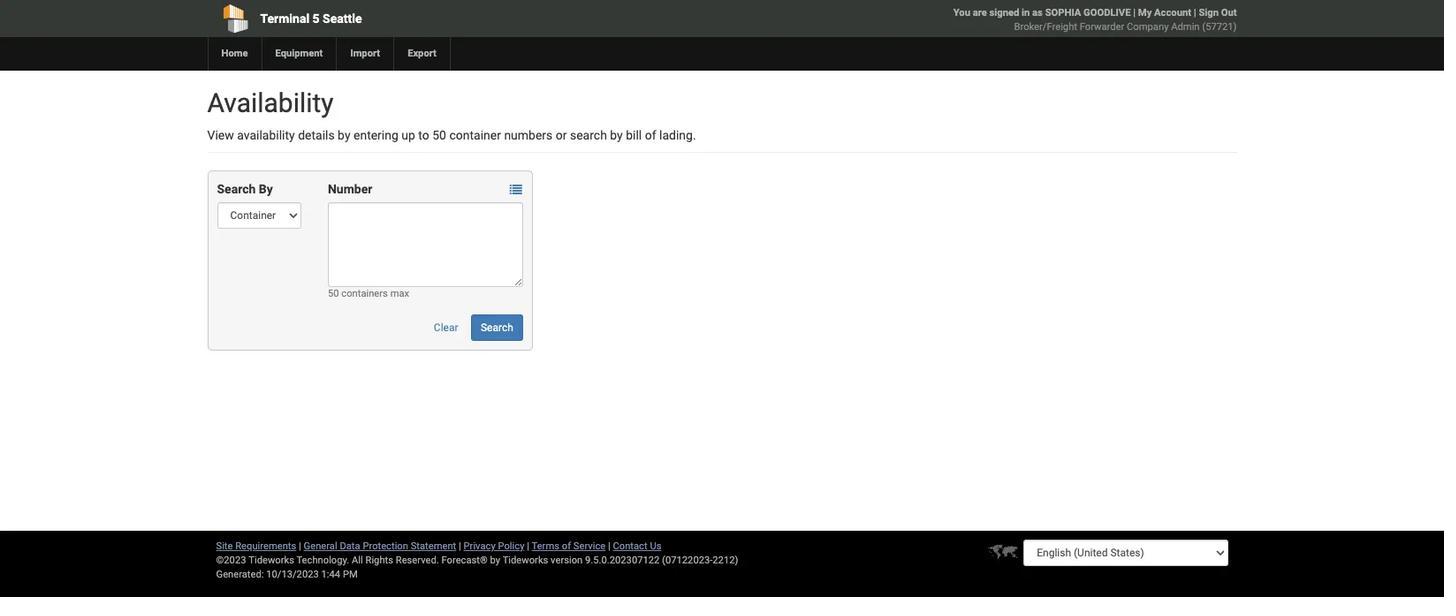 Task type: vqa. For each thing, say whether or not it's contained in the screenshot.
by to the middle
yes



Task type: locate. For each thing, give the bounding box(es) containing it.
| left general
[[299, 541, 301, 553]]

by
[[338, 128, 351, 142], [610, 128, 623, 142], [490, 555, 501, 567]]

0 vertical spatial search
[[217, 182, 256, 196]]

1 vertical spatial of
[[562, 541, 571, 553]]

2212)
[[713, 555, 739, 567]]

of up version
[[562, 541, 571, 553]]

search for search
[[481, 322, 514, 334]]

statement
[[411, 541, 457, 553]]

sophia
[[1046, 7, 1082, 19]]

general data protection statement link
[[304, 541, 457, 553]]

export link
[[394, 37, 450, 71]]

containers
[[342, 288, 388, 300]]

equipment link
[[261, 37, 336, 71]]

view availability details by entering up to 50 container numbers or search by bill of lading.
[[207, 128, 696, 142]]

broker/freight
[[1015, 21, 1078, 33]]

terms of service link
[[532, 541, 606, 553]]

privacy policy link
[[464, 541, 525, 553]]

by right 'details'
[[338, 128, 351, 142]]

home
[[222, 48, 248, 59]]

account
[[1155, 7, 1192, 19]]

by down "privacy policy" link
[[490, 555, 501, 567]]

rights
[[366, 555, 394, 567]]

home link
[[207, 37, 261, 71]]

seattle
[[323, 11, 362, 26]]

terminal 5 seattle link
[[207, 0, 621, 37]]

of
[[645, 128, 657, 142], [562, 541, 571, 553]]

by inside site requirements | general data protection statement | privacy policy | terms of service | contact us ©2023 tideworks technology. all rights reserved. forecast® by tideworks version 9.5.0.202307122 (07122023-2212) generated: 10/13/2023 1:44 pm
[[490, 555, 501, 567]]

2 horizontal spatial by
[[610, 128, 623, 142]]

policy
[[498, 541, 525, 553]]

50 left containers
[[328, 288, 339, 300]]

5
[[313, 11, 320, 26]]

site requirements link
[[216, 541, 297, 553]]

max
[[391, 288, 410, 300]]

show list image
[[510, 184, 522, 197]]

privacy
[[464, 541, 496, 553]]

generated:
[[216, 569, 264, 581]]

out
[[1222, 7, 1238, 19]]

1 horizontal spatial of
[[645, 128, 657, 142]]

pm
[[343, 569, 358, 581]]

admin
[[1172, 21, 1200, 33]]

search right the clear button
[[481, 322, 514, 334]]

by left bill
[[610, 128, 623, 142]]

contact us link
[[613, 541, 662, 553]]

equipment
[[275, 48, 323, 59]]

50 right to
[[433, 128, 447, 142]]

technology.
[[297, 555, 349, 567]]

50 containers max
[[328, 288, 410, 300]]

1 vertical spatial 50
[[328, 288, 339, 300]]

search inside button
[[481, 322, 514, 334]]

you are signed in as sophia goodlive | my account | sign out broker/freight forwarder company admin (57721)
[[954, 7, 1238, 33]]

search left by
[[217, 182, 256, 196]]

1 horizontal spatial search
[[481, 322, 514, 334]]

Number text field
[[328, 203, 523, 287]]

| left the sign at the right top
[[1194, 7, 1197, 19]]

1 horizontal spatial by
[[490, 555, 501, 567]]

| up 9.5.0.202307122
[[608, 541, 611, 553]]

|
[[1134, 7, 1136, 19], [1194, 7, 1197, 19], [299, 541, 301, 553], [459, 541, 461, 553], [527, 541, 530, 553], [608, 541, 611, 553]]

search by
[[217, 182, 273, 196]]

search
[[217, 182, 256, 196], [481, 322, 514, 334]]

0 vertical spatial 50
[[433, 128, 447, 142]]

(07122023-
[[662, 555, 713, 567]]

0 horizontal spatial by
[[338, 128, 351, 142]]

data
[[340, 541, 360, 553]]

1:44
[[321, 569, 341, 581]]

1 vertical spatial search
[[481, 322, 514, 334]]

container
[[450, 128, 501, 142]]

by
[[259, 182, 273, 196]]

of right bill
[[645, 128, 657, 142]]

0 vertical spatial of
[[645, 128, 657, 142]]

us
[[650, 541, 662, 553]]

entering
[[354, 128, 399, 142]]

numbers
[[504, 128, 553, 142]]

0 horizontal spatial of
[[562, 541, 571, 553]]

50
[[433, 128, 447, 142], [328, 288, 339, 300]]

details
[[298, 128, 335, 142]]

9.5.0.202307122
[[585, 555, 660, 567]]

0 horizontal spatial search
[[217, 182, 256, 196]]

import
[[351, 48, 380, 59]]

forecast®
[[442, 555, 488, 567]]

goodlive
[[1084, 7, 1131, 19]]

up
[[402, 128, 416, 142]]

| left my at the top of page
[[1134, 7, 1136, 19]]

0 horizontal spatial 50
[[328, 288, 339, 300]]

to
[[419, 128, 430, 142]]

my
[[1139, 7, 1153, 19]]



Task type: describe. For each thing, give the bounding box(es) containing it.
terms
[[532, 541, 560, 553]]

forwarder
[[1080, 21, 1125, 33]]

terminal 5 seattle
[[260, 11, 362, 26]]

are
[[973, 7, 988, 19]]

version
[[551, 555, 583, 567]]

sign out link
[[1199, 7, 1238, 19]]

| up tideworks
[[527, 541, 530, 553]]

my account link
[[1139, 7, 1192, 19]]

import link
[[336, 37, 394, 71]]

export
[[408, 48, 437, 59]]

availability
[[207, 88, 334, 118]]

as
[[1033, 7, 1043, 19]]

you
[[954, 7, 971, 19]]

search
[[570, 128, 607, 142]]

terminal
[[260, 11, 310, 26]]

reserved.
[[396, 555, 439, 567]]

tideworks
[[503, 555, 549, 567]]

service
[[574, 541, 606, 553]]

general
[[304, 541, 338, 553]]

of inside site requirements | general data protection statement | privacy policy | terms of service | contact us ©2023 tideworks technology. all rights reserved. forecast® by tideworks version 9.5.0.202307122 (07122023-2212) generated: 10/13/2023 1:44 pm
[[562, 541, 571, 553]]

protection
[[363, 541, 408, 553]]

availability
[[237, 128, 295, 142]]

requirements
[[235, 541, 297, 553]]

(57721)
[[1203, 21, 1238, 33]]

company
[[1128, 21, 1169, 33]]

signed
[[990, 7, 1020, 19]]

view
[[207, 128, 234, 142]]

10/13/2023
[[266, 569, 319, 581]]

| up forecast®
[[459, 541, 461, 553]]

or
[[556, 128, 567, 142]]

1 horizontal spatial 50
[[433, 128, 447, 142]]

site
[[216, 541, 233, 553]]

sign
[[1199, 7, 1219, 19]]

clear
[[434, 322, 459, 334]]

contact
[[613, 541, 648, 553]]

all
[[352, 555, 363, 567]]

clear button
[[424, 315, 468, 341]]

site requirements | general data protection statement | privacy policy | terms of service | contact us ©2023 tideworks technology. all rights reserved. forecast® by tideworks version 9.5.0.202307122 (07122023-2212) generated: 10/13/2023 1:44 pm
[[216, 541, 739, 581]]

©2023 tideworks
[[216, 555, 294, 567]]

search for search by
[[217, 182, 256, 196]]

lading.
[[660, 128, 696, 142]]

number
[[328, 182, 373, 196]]

search button
[[471, 315, 523, 341]]

bill
[[626, 128, 642, 142]]

in
[[1022, 7, 1031, 19]]



